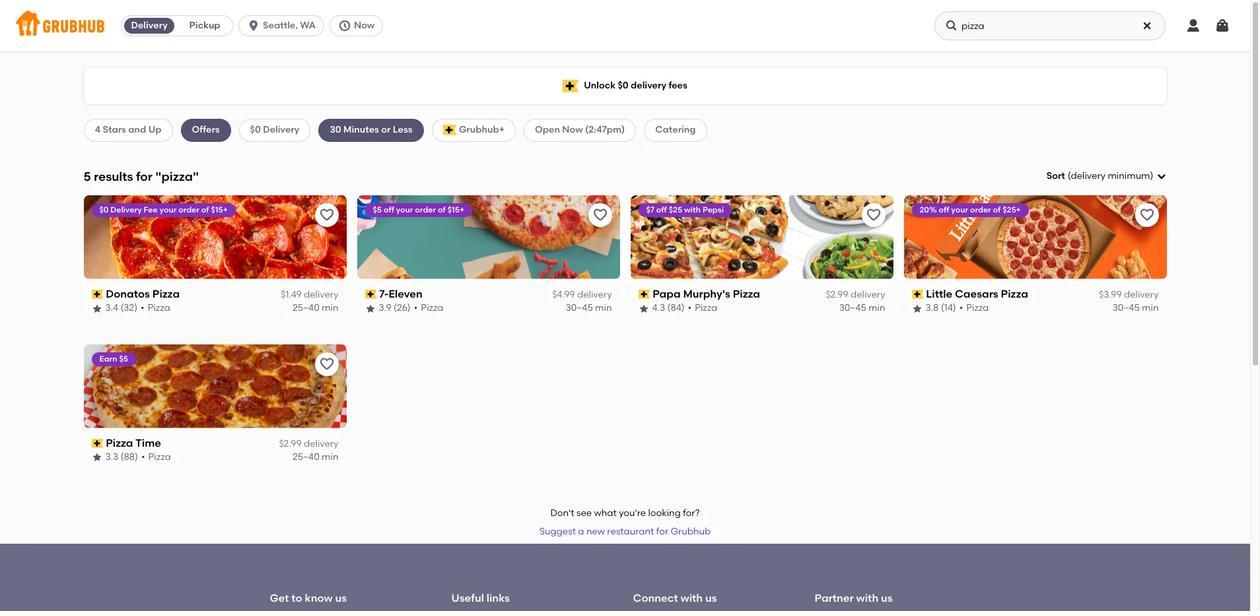 Task type: locate. For each thing, give the bounding box(es) containing it.
0 horizontal spatial us
[[335, 593, 347, 605]]

$0 down results
[[99, 205, 109, 215]]

$15+
[[211, 205, 228, 215], [448, 205, 465, 215]]

to
[[292, 593, 302, 605]]

1 us from the left
[[335, 593, 347, 605]]

minimum
[[1108, 170, 1151, 182]]

20%
[[920, 205, 937, 215]]

svg image
[[1215, 18, 1231, 34], [338, 19, 351, 32], [945, 19, 959, 32], [1142, 20, 1153, 31], [1157, 171, 1167, 182]]

1 horizontal spatial save this restaurant image
[[592, 207, 608, 223]]

1 horizontal spatial svg image
[[1186, 18, 1202, 34]]

subscription pass image
[[92, 290, 103, 299], [912, 290, 924, 299], [92, 439, 103, 449]]

• pizza
[[141, 303, 170, 314], [414, 303, 444, 314], [688, 303, 718, 314], [960, 303, 989, 314], [141, 452, 171, 463]]

for inside 'suggest a new restaurant for grubhub' button
[[657, 527, 669, 538]]

0 horizontal spatial $2.99
[[279, 439, 302, 450]]

get to know us
[[270, 593, 347, 605]]

0 horizontal spatial of
[[201, 205, 209, 215]]

1 horizontal spatial now
[[562, 124, 583, 136]]

min
[[322, 303, 339, 314], [595, 303, 612, 314], [869, 303, 886, 314], [1142, 303, 1159, 314], [322, 452, 339, 463]]

pizza down "donatos pizza"
[[148, 303, 170, 314]]

1 vertical spatial $0
[[250, 124, 261, 136]]

stars
[[103, 124, 126, 136]]

save this restaurant image for pizza time
[[319, 357, 335, 372]]

order
[[178, 205, 199, 215], [415, 205, 436, 215], [970, 205, 991, 215]]

pizza up 3.3 (88)
[[106, 437, 133, 450]]

2 25–40 min from the top
[[293, 452, 339, 463]]

• for murphy's
[[688, 303, 692, 314]]

catering
[[656, 124, 696, 136]]

1 horizontal spatial your
[[396, 205, 413, 215]]

• pizza for caesars
[[960, 303, 989, 314]]

papa murphy's pizza
[[653, 288, 760, 300]]

delivery for $0 delivery fee your order of $15+
[[110, 205, 142, 215]]

2 25–40 from the top
[[293, 452, 320, 463]]

us right connect
[[706, 593, 717, 605]]

0 horizontal spatial for
[[136, 169, 153, 184]]

don't
[[551, 508, 574, 519]]

$0 right unlock
[[618, 80, 629, 91]]

delivery for little caesars pizza
[[1124, 289, 1159, 301]]

1 horizontal spatial for
[[657, 527, 669, 538]]

delivery left fee
[[110, 205, 142, 215]]

of for little caesars pizza
[[993, 205, 1001, 215]]

of for 7-eleven
[[438, 205, 446, 215]]

with right partner
[[857, 593, 879, 605]]

2 horizontal spatial save this restaurant image
[[866, 207, 882, 223]]

(
[[1068, 170, 1071, 182]]

order for little caesars pizza
[[970, 205, 991, 215]]

pizza down time
[[148, 452, 171, 463]]

2 vertical spatial delivery
[[110, 205, 142, 215]]

25–40 for donatos pizza
[[293, 303, 320, 314]]

• pizza down papa murphy's pizza
[[688, 303, 718, 314]]

1 30–45 from the left
[[566, 303, 593, 314]]

star icon image left 3.9
[[365, 304, 376, 314]]

pizza right donatos
[[152, 288, 180, 300]]

• right (32)
[[141, 303, 144, 314]]

0 horizontal spatial now
[[354, 20, 375, 31]]

0 vertical spatial $2.99 delivery
[[826, 289, 886, 301]]

connect
[[633, 593, 678, 605]]

$0 delivery
[[250, 124, 300, 136]]

min for 7-eleven
[[595, 303, 612, 314]]

5 results for "pizza" main content
[[0, 52, 1251, 612]]

svg image
[[1186, 18, 1202, 34], [247, 19, 260, 32]]

0 horizontal spatial your
[[160, 205, 177, 215]]

$0 for $0 delivery fee your order of $15+
[[99, 205, 109, 215]]

min for papa murphy's pizza
[[869, 303, 886, 314]]

less
[[393, 124, 413, 136]]

1 horizontal spatial subscription pass image
[[639, 290, 650, 299]]

donatos pizza logo image
[[84, 195, 347, 279]]

pizza down papa murphy's pizza
[[695, 303, 718, 314]]

0 horizontal spatial order
[[178, 205, 199, 215]]

1 vertical spatial grubhub plus flag logo image
[[443, 125, 456, 136]]

1 horizontal spatial grubhub plus flag logo image
[[563, 80, 579, 92]]

1 horizontal spatial $5
[[373, 205, 382, 215]]

2 30–45 min from the left
[[839, 303, 886, 314]]

your for 7-
[[396, 205, 413, 215]]

2 vertical spatial $0
[[99, 205, 109, 215]]

your for little
[[952, 205, 969, 215]]

0 horizontal spatial 30–45
[[566, 303, 593, 314]]

delivery for $0 delivery
[[263, 124, 300, 136]]

subscription pass image left donatos
[[92, 290, 103, 299]]

save this restaurant image for papa murphy's pizza
[[866, 207, 882, 223]]

0 vertical spatial $0
[[618, 80, 629, 91]]

None field
[[1047, 170, 1167, 183]]

• right (26)
[[414, 303, 418, 314]]

1 25–40 min from the top
[[293, 303, 339, 314]]

1 25–40 from the top
[[293, 303, 320, 314]]

(84)
[[668, 303, 685, 314]]

3 off from the left
[[939, 205, 950, 215]]

1 vertical spatial now
[[562, 124, 583, 136]]

seattle,
[[263, 20, 298, 31]]

earn
[[99, 355, 117, 364]]

1 vertical spatial for
[[657, 527, 669, 538]]

• pizza down "donatos pizza"
[[141, 303, 170, 314]]

delivery for pizza time
[[304, 439, 339, 450]]

pizza time logo image
[[84, 345, 347, 429]]

)
[[1151, 170, 1154, 182]]

subscription pass image left 7- at the top left of page
[[365, 290, 377, 299]]

30–45
[[566, 303, 593, 314], [839, 303, 867, 314], [1113, 303, 1140, 314]]

now right wa at the left top of the page
[[354, 20, 375, 31]]

3.3
[[105, 452, 118, 463]]

2 off from the left
[[657, 205, 667, 215]]

2 us from the left
[[706, 593, 717, 605]]

• pizza right (26)
[[414, 303, 444, 314]]

delivery left 30
[[263, 124, 300, 136]]

• for pizza
[[141, 303, 144, 314]]

3 order from the left
[[970, 205, 991, 215]]

1 your from the left
[[160, 205, 177, 215]]

5
[[84, 169, 91, 184]]

(26)
[[394, 303, 411, 314]]

•
[[141, 303, 144, 314], [414, 303, 418, 314], [688, 303, 692, 314], [960, 303, 963, 314], [141, 452, 145, 463]]

30–45 min for little caesars pizza
[[1113, 303, 1159, 314]]

delivery for papa murphy's pizza
[[851, 289, 886, 301]]

$1.49 delivery
[[281, 289, 339, 301]]

for down "looking"
[[657, 527, 669, 538]]

• pizza down time
[[141, 452, 171, 463]]

subscription pass image left pizza time
[[92, 439, 103, 449]]

1 horizontal spatial $15+
[[448, 205, 465, 215]]

2 30–45 from the left
[[839, 303, 867, 314]]

0 vertical spatial grubhub plus flag logo image
[[563, 80, 579, 92]]

1 horizontal spatial of
[[438, 205, 446, 215]]

delivery inside button
[[131, 20, 168, 31]]

• for caesars
[[960, 303, 963, 314]]

us
[[335, 593, 347, 605], [706, 593, 717, 605], [881, 593, 893, 605]]

star icon image
[[92, 304, 102, 314], [365, 304, 376, 314], [639, 304, 649, 314], [912, 304, 923, 314], [92, 453, 102, 463]]

0 horizontal spatial grubhub plus flag logo image
[[443, 125, 456, 136]]

0 horizontal spatial off
[[384, 205, 394, 215]]

grubhub plus flag logo image
[[563, 80, 579, 92], [443, 125, 456, 136]]

1 horizontal spatial 30–45 min
[[839, 303, 886, 314]]

30–45 for 7-eleven
[[566, 303, 593, 314]]

subscription pass image for little caesars pizza
[[912, 290, 924, 299]]

$2.99
[[826, 289, 849, 301], [279, 439, 302, 450]]

0 vertical spatial now
[[354, 20, 375, 31]]

1 horizontal spatial save this restaurant image
[[1139, 207, 1155, 223]]

1 save this restaurant image from the left
[[319, 207, 335, 223]]

0 vertical spatial $2.99
[[826, 289, 849, 301]]

suggest
[[540, 527, 576, 538]]

$3.99
[[1099, 289, 1122, 301]]

2 horizontal spatial us
[[881, 593, 893, 605]]

useful links
[[452, 593, 510, 605]]

$2.99 for pizza time
[[279, 439, 302, 450]]

subscription pass image left papa
[[639, 290, 650, 299]]

grubhub plus flag logo image for unlock $0 delivery fees
[[563, 80, 579, 92]]

a
[[578, 527, 584, 538]]

star icon image for little caesars pizza
[[912, 304, 923, 314]]

$0 delivery fee your order of $15+
[[99, 205, 228, 215]]

3 30–45 from the left
[[1113, 303, 1140, 314]]

subscription pass image
[[365, 290, 377, 299], [639, 290, 650, 299]]

star icon image left 3.3
[[92, 453, 102, 463]]

1 vertical spatial $5
[[119, 355, 128, 364]]

0 vertical spatial 25–40
[[293, 303, 320, 314]]

25–40
[[293, 303, 320, 314], [293, 452, 320, 463]]

0 horizontal spatial save this restaurant image
[[319, 207, 335, 223]]

1 off from the left
[[384, 205, 394, 215]]

for
[[136, 169, 153, 184], [657, 527, 669, 538]]

suggest a new restaurant for grubhub button
[[534, 521, 717, 545]]

$5
[[373, 205, 382, 215], [119, 355, 128, 364]]

2 your from the left
[[396, 205, 413, 215]]

1 horizontal spatial 30–45
[[839, 303, 867, 314]]

2 subscription pass image from the left
[[639, 290, 650, 299]]

4 stars and up
[[95, 124, 162, 136]]

star icon image for donatos pizza
[[92, 304, 102, 314]]

your
[[160, 205, 177, 215], [396, 205, 413, 215], [952, 205, 969, 215]]

don't see what you're looking for?
[[551, 508, 700, 519]]

3 us from the left
[[881, 593, 893, 605]]

save this restaurant image
[[319, 207, 335, 223], [1139, 207, 1155, 223]]

0 horizontal spatial svg image
[[247, 19, 260, 32]]

1 vertical spatial $2.99
[[279, 439, 302, 450]]

• pizza down caesars on the right top of page
[[960, 303, 989, 314]]

0 horizontal spatial 30–45 min
[[566, 303, 612, 314]]

suggest a new restaurant for grubhub
[[540, 527, 711, 538]]

off
[[384, 205, 394, 215], [657, 205, 667, 215], [939, 205, 950, 215]]

2 horizontal spatial $0
[[618, 80, 629, 91]]

1 vertical spatial delivery
[[263, 124, 300, 136]]

1 horizontal spatial us
[[706, 593, 717, 605]]

none field containing sort
[[1047, 170, 1167, 183]]

save this restaurant image
[[592, 207, 608, 223], [866, 207, 882, 223], [319, 357, 335, 372]]

with right connect
[[681, 593, 703, 605]]

1 horizontal spatial $0
[[250, 124, 261, 136]]

$5 off your order of $15+
[[373, 205, 465, 215]]

• right (88)
[[141, 452, 145, 463]]

us right 'know'
[[335, 593, 347, 605]]

grubhub plus flag logo image left grubhub+
[[443, 125, 456, 136]]

little caesars pizza logo image
[[904, 195, 1167, 279]]

25–40 min for donatos pizza
[[293, 303, 339, 314]]

$0 right offers
[[250, 124, 261, 136]]

2 horizontal spatial 30–45
[[1113, 303, 1140, 314]]

1 horizontal spatial $2.99
[[826, 289, 849, 301]]

star icon image for pizza time
[[92, 453, 102, 463]]

star icon image left 3.4
[[92, 304, 102, 314]]

star icon image left 3.8
[[912, 304, 923, 314]]

delivery left pickup
[[131, 20, 168, 31]]

• pizza for pizza
[[141, 303, 170, 314]]

0 vertical spatial delivery
[[131, 20, 168, 31]]

know
[[305, 593, 333, 605]]

25–40 min for pizza time
[[293, 452, 339, 463]]

1 vertical spatial 25–40 min
[[293, 452, 339, 463]]

1 horizontal spatial $2.99 delivery
[[826, 289, 886, 301]]

2 order from the left
[[415, 205, 436, 215]]

what
[[594, 508, 617, 519]]

0 horizontal spatial $15+
[[211, 205, 228, 215]]

off for papa
[[657, 205, 667, 215]]

little
[[926, 288, 953, 300]]

0 vertical spatial 25–40 min
[[293, 303, 339, 314]]

you're
[[619, 508, 646, 519]]

grubhub plus flag logo image left unlock
[[563, 80, 579, 92]]

order for 7-eleven
[[415, 205, 436, 215]]

1 horizontal spatial off
[[657, 205, 667, 215]]

now right open
[[562, 124, 583, 136]]

1 30–45 min from the left
[[566, 303, 612, 314]]

with right the $25
[[684, 205, 701, 215]]

• right (84)
[[688, 303, 692, 314]]

1 subscription pass image from the left
[[365, 290, 377, 299]]

2 save this restaurant image from the left
[[1139, 207, 1155, 223]]

1 horizontal spatial order
[[415, 205, 436, 215]]

now
[[354, 20, 375, 31], [562, 124, 583, 136]]

3 your from the left
[[952, 205, 969, 215]]

1 order from the left
[[178, 205, 199, 215]]

• pizza for time
[[141, 452, 171, 463]]

delivery
[[631, 80, 667, 91], [1071, 170, 1106, 182], [304, 289, 339, 301], [577, 289, 612, 301], [851, 289, 886, 301], [1124, 289, 1159, 301], [304, 439, 339, 450]]

pickup button
[[177, 15, 233, 36]]

30–45 min for 7-eleven
[[566, 303, 612, 314]]

3 of from the left
[[993, 205, 1001, 215]]

star icon image for papa murphy's pizza
[[639, 304, 649, 314]]

3.4 (32)
[[105, 303, 137, 314]]

1 vertical spatial 25–40
[[293, 452, 320, 463]]

0 horizontal spatial $0
[[99, 205, 109, 215]]

2 of from the left
[[438, 205, 446, 215]]

4
[[95, 124, 101, 136]]

30–45 min
[[566, 303, 612, 314], [839, 303, 886, 314], [1113, 303, 1159, 314]]

• pizza for murphy's
[[688, 303, 718, 314]]

$7 off $25 with pepsi
[[646, 205, 724, 215]]

1 vertical spatial $2.99 delivery
[[279, 439, 339, 450]]

0 horizontal spatial subscription pass image
[[365, 290, 377, 299]]

2 horizontal spatial your
[[952, 205, 969, 215]]

2 horizontal spatial of
[[993, 205, 1001, 215]]

for right results
[[136, 169, 153, 184]]

2 horizontal spatial 30–45 min
[[1113, 303, 1159, 314]]

0 horizontal spatial save this restaurant image
[[319, 357, 335, 372]]

0 horizontal spatial $2.99 delivery
[[279, 439, 339, 450]]

• right (14)
[[960, 303, 963, 314]]

pepsi
[[703, 205, 724, 215]]

$4.99 delivery
[[552, 289, 612, 301]]

pizza
[[152, 288, 180, 300], [733, 288, 760, 300], [1001, 288, 1029, 300], [148, 303, 170, 314], [421, 303, 444, 314], [695, 303, 718, 314], [967, 303, 989, 314], [106, 437, 133, 450], [148, 452, 171, 463]]

svg image inside now button
[[338, 19, 351, 32]]

3 30–45 min from the left
[[1113, 303, 1159, 314]]

us right partner
[[881, 593, 893, 605]]

0 horizontal spatial $5
[[119, 355, 128, 364]]

3.8
[[926, 303, 939, 314]]

star icon image left 4.3 in the right of the page
[[639, 304, 649, 314]]

seattle, wa button
[[239, 15, 330, 36]]

pizza down little caesars pizza
[[967, 303, 989, 314]]

papa
[[653, 288, 681, 300]]

of
[[201, 205, 209, 215], [438, 205, 446, 215], [993, 205, 1001, 215]]

30–45 for papa murphy's pizza
[[839, 303, 867, 314]]

0 vertical spatial $5
[[373, 205, 382, 215]]

subscription pass image left little
[[912, 290, 924, 299]]

2 horizontal spatial order
[[970, 205, 991, 215]]

svg image inside field
[[1157, 171, 1167, 182]]

2 horizontal spatial off
[[939, 205, 950, 215]]

donatos pizza
[[106, 288, 180, 300]]



Task type: vqa. For each thing, say whether or not it's contained in the screenshot.


Task type: describe. For each thing, give the bounding box(es) containing it.
$2.99 for papa murphy's pizza
[[826, 289, 849, 301]]

see
[[577, 508, 592, 519]]

pizza right murphy's
[[733, 288, 760, 300]]

delivery for donatos pizza
[[304, 289, 339, 301]]

save this restaurant image for 7-eleven
[[592, 207, 608, 223]]

or
[[381, 124, 391, 136]]

subscription pass image for pizza time
[[92, 439, 103, 449]]

save this restaurant button for pizza time
[[315, 353, 339, 376]]

pizza right caesars on the right top of page
[[1001, 288, 1029, 300]]

earn $5
[[99, 355, 128, 364]]

7-
[[379, 288, 389, 300]]

$1.49
[[281, 289, 302, 301]]

5 results for "pizza"
[[84, 169, 199, 184]]

minutes
[[344, 124, 379, 136]]

min for pizza time
[[322, 452, 339, 463]]

sort
[[1047, 170, 1066, 182]]

caesars
[[955, 288, 999, 300]]

4.3
[[652, 303, 665, 314]]

svg image inside seattle, wa button
[[247, 19, 260, 32]]

subscription pass image for donatos pizza
[[92, 290, 103, 299]]

up
[[148, 124, 162, 136]]

save this restaurant image for donatos pizza
[[319, 207, 335, 223]]

grubhub plus flag logo image for grubhub+
[[443, 125, 456, 136]]

for?
[[683, 508, 700, 519]]

subscription pass image for papa murphy's pizza
[[639, 290, 650, 299]]

30–45 min for papa murphy's pizza
[[839, 303, 886, 314]]

off for little
[[939, 205, 950, 215]]

save this restaurant button for donatos pizza
[[315, 203, 339, 227]]

with for partner
[[857, 593, 879, 605]]

and
[[128, 124, 146, 136]]

3.9
[[379, 303, 392, 314]]

results
[[94, 169, 133, 184]]

20% off your order of $25+
[[920, 205, 1021, 215]]

fees
[[669, 80, 688, 91]]

eleven
[[389, 288, 423, 300]]

save this restaurant button for 7-eleven
[[588, 203, 612, 227]]

grubhub
[[671, 527, 711, 538]]

0 vertical spatial for
[[136, 169, 153, 184]]

now inside button
[[354, 20, 375, 31]]

min for donatos pizza
[[322, 303, 339, 314]]

save this restaurant button for little caesars pizza
[[1135, 203, 1159, 227]]

3.3 (88)
[[105, 452, 138, 463]]

Search for food, convenience, alcohol... search field
[[935, 11, 1166, 40]]

restaurant
[[607, 527, 654, 538]]

now button
[[330, 15, 389, 36]]

star icon image for 7-eleven
[[365, 304, 376, 314]]

3.8 (14)
[[926, 303, 956, 314]]

pickup
[[189, 20, 220, 31]]

off for 7-
[[384, 205, 394, 215]]

fee
[[144, 205, 158, 215]]

pizza right (26)
[[421, 303, 444, 314]]

(14)
[[941, 303, 956, 314]]

1 $15+ from the left
[[211, 205, 228, 215]]

3.4
[[105, 303, 118, 314]]

links
[[487, 593, 510, 605]]

30
[[330, 124, 341, 136]]

30–45 for little caesars pizza
[[1113, 303, 1140, 314]]

4.3 (84)
[[652, 303, 685, 314]]

murphy's
[[683, 288, 731, 300]]

with for connect
[[681, 593, 703, 605]]

connect with us
[[633, 593, 717, 605]]

(2:47pm)
[[585, 124, 625, 136]]

unlock
[[584, 80, 616, 91]]

$7
[[646, 205, 655, 215]]

min for little caesars pizza
[[1142, 303, 1159, 314]]

us for partner with us
[[881, 593, 893, 605]]

2 $15+ from the left
[[448, 205, 465, 215]]

$2.99 delivery for pizza time
[[279, 439, 339, 450]]

25–40 for pizza time
[[293, 452, 320, 463]]

3.9 (26)
[[379, 303, 411, 314]]

$25+
[[1003, 205, 1021, 215]]

donatos
[[106, 288, 150, 300]]

open
[[535, 124, 560, 136]]

save this restaurant image for little caesars pizza
[[1139, 207, 1155, 223]]

• for time
[[141, 452, 145, 463]]

now inside 5 results for "pizza" "main content"
[[562, 124, 583, 136]]

us for connect with us
[[706, 593, 717, 605]]

7-eleven
[[379, 288, 423, 300]]

little caesars pizza
[[926, 288, 1029, 300]]

none field inside 5 results for "pizza" "main content"
[[1047, 170, 1167, 183]]

30 minutes or less
[[330, 124, 413, 136]]

• pizza for eleven
[[414, 303, 444, 314]]

$4.99
[[552, 289, 575, 301]]

partner with us
[[815, 593, 893, 605]]

get
[[270, 593, 289, 605]]

grubhub+
[[459, 124, 505, 136]]

time
[[135, 437, 161, 450]]

(88)
[[121, 452, 138, 463]]

$25
[[669, 205, 683, 215]]

1 of from the left
[[201, 205, 209, 215]]

7-eleven logo image
[[357, 195, 620, 279]]

pizza time
[[106, 437, 161, 450]]

partner
[[815, 593, 854, 605]]

delivery button
[[122, 15, 177, 36]]

papa murphy's pizza logo image
[[631, 195, 894, 279]]

wa
[[300, 20, 316, 31]]

save this restaurant button for papa murphy's pizza
[[862, 203, 886, 227]]

(32)
[[121, 303, 137, 314]]

new
[[587, 527, 605, 538]]

looking
[[648, 508, 681, 519]]

delivery for 7-eleven
[[577, 289, 612, 301]]

unlock $0 delivery fees
[[584, 80, 688, 91]]

"pizza"
[[155, 169, 199, 184]]

offers
[[192, 124, 220, 136]]

open now (2:47pm)
[[535, 124, 625, 136]]

main navigation navigation
[[0, 0, 1251, 52]]

• for eleven
[[414, 303, 418, 314]]

subscription pass image for 7-eleven
[[365, 290, 377, 299]]

$2.99 delivery for papa murphy's pizza
[[826, 289, 886, 301]]

$0 for $0 delivery
[[250, 124, 261, 136]]

sort ( delivery minimum )
[[1047, 170, 1154, 182]]



